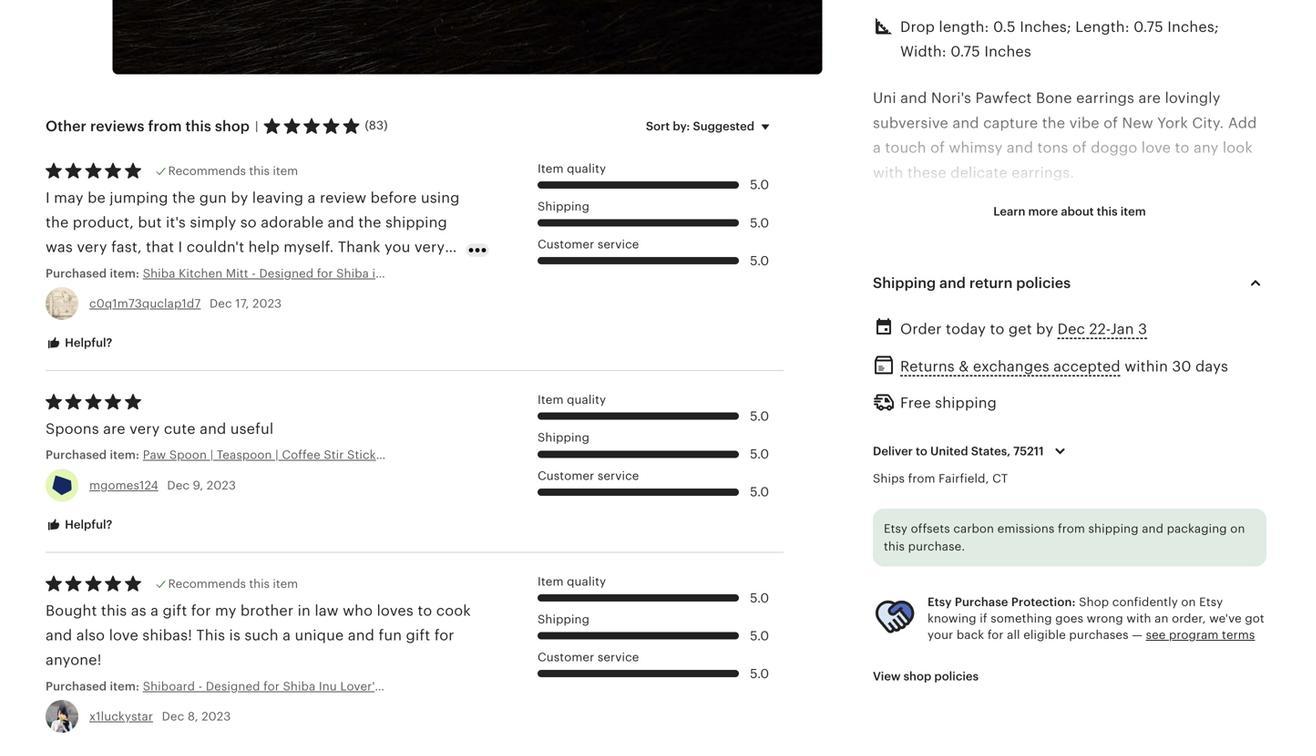 Task type: locate. For each thing, give the bounding box(es) containing it.
2 item quality from the top
[[538, 393, 606, 407]]

a right such at the bottom left of page
[[283, 627, 291, 644]]

1 vertical spatial 0.75
[[951, 43, 981, 60]]

by
[[231, 189, 248, 206], [1037, 321, 1054, 337]]

0 vertical spatial policies
[[1017, 275, 1071, 291]]

very down the product,
[[77, 239, 107, 255]]

recommends this item for dec 17, 2023
[[168, 164, 298, 178]]

1 vertical spatial i
[[178, 239, 183, 255]]

dec
[[210, 297, 232, 310], [1058, 321, 1086, 337], [167, 478, 190, 492], [162, 710, 184, 723]]

fast,
[[111, 239, 142, 255]]

free
[[901, 395, 932, 411]]

0 horizontal spatial 0.75
[[951, 43, 981, 60]]

policies down back
[[935, 669, 979, 683]]

inches; right 0.5
[[1020, 18, 1072, 35]]

etsy up we've
[[1200, 595, 1224, 609]]

1 horizontal spatial i
[[178, 239, 183, 255]]

0 horizontal spatial by
[[231, 189, 248, 206]]

view shop policies
[[873, 669, 979, 683]]

2 vertical spatial purchased
[[46, 680, 107, 693]]

returns & exchanges accepted button
[[901, 353, 1121, 380]]

item quality for spoons are very cute and useful
[[538, 393, 606, 407]]

1 vertical spatial on
[[1182, 595, 1197, 609]]

inches; up the lovingly
[[1168, 18, 1220, 35]]

1 vertical spatial helpful?
[[62, 518, 112, 531]]

of up these
[[931, 140, 945, 156]]

0 vertical spatial quality
[[567, 162, 606, 175]]

drop length: 0.5 inches; length: 0.75 inches; width: 0.75 inches
[[901, 18, 1220, 60]]

the up it's
[[172, 189, 195, 206]]

1 vertical spatial ·
[[873, 288, 878, 305]]

policies up the order today to get by dec 22-jan 3
[[1017, 275, 1071, 291]]

2 vertical spatial item:
[[110, 680, 139, 693]]

1 vertical spatial item quality
[[538, 393, 606, 407]]

the down thank
[[349, 264, 372, 280]]

8 5.0 from the top
[[750, 628, 770, 643]]

measurements
[[873, 462, 978, 478]]

gift up 'shibas!'
[[163, 602, 187, 619]]

2 recommends from the top
[[168, 577, 246, 591]]

3 customer service from the top
[[538, 651, 639, 664]]

in left law
[[298, 602, 311, 619]]

1 vertical spatial service
[[598, 469, 639, 483]]

item quality for bought this as a gift for my brother in law who loves to cook and also love shibas! this is such a unique and fun gift for anyone!
[[538, 575, 606, 588]]

2 horizontal spatial for
[[988, 628, 1004, 642]]

0.75
[[1134, 18, 1164, 35], [951, 43, 981, 60]]

3/4 up (2-
[[919, 511, 942, 528]]

0.75 right the length:
[[1134, 18, 1164, 35]]

shipping and return policies button
[[857, 261, 1284, 305]]

2 customer from the top
[[538, 469, 595, 483]]

to left the cook
[[418, 602, 432, 619]]

of down 'vibe'
[[1073, 140, 1087, 156]]

customer for bought this as a gift for my brother in law who loves to cook and also love shibas! this is such a unique and fun gift for anyone!
[[538, 651, 595, 664]]

1 customer from the top
[[538, 238, 595, 251]]

recommends this item
[[168, 164, 298, 178], [168, 577, 298, 591]]

for down the cook
[[435, 627, 455, 644]]

item up brother
[[273, 577, 298, 591]]

1 vertical spatial item
[[1121, 205, 1147, 218]]

purchased item: up cuteness.
[[46, 267, 143, 280]]

your
[[928, 628, 954, 642]]

1 service from the top
[[598, 238, 639, 251]]

2 vertical spatial shipping
[[1089, 522, 1139, 536]]

fairfield,
[[939, 472, 990, 485]]

offsets
[[911, 522, 951, 536]]

to up 'measurements'
[[916, 444, 928, 458]]

1 recommends from the top
[[168, 164, 246, 178]]

6 5.0 from the top
[[750, 485, 770, 499]]

1 horizontal spatial with
[[1127, 612, 1152, 625]]

1 vertical spatial policies
[[935, 669, 979, 683]]

dec left 22-
[[1058, 321, 1086, 337]]

from
[[148, 118, 182, 134], [909, 472, 936, 485], [1058, 522, 1086, 536]]

and left return
[[940, 275, 966, 291]]

0 vertical spatial from
[[148, 118, 182, 134]]

0 horizontal spatial policies
[[935, 669, 979, 683]]

shibas!
[[142, 627, 192, 644]]

and up whimsy
[[953, 115, 980, 131]]

0 horizontal spatial on
[[1182, 595, 1197, 609]]

love down york
[[1142, 140, 1172, 156]]

1 horizontal spatial gift
[[406, 627, 431, 644]]

and up subversive
[[901, 90, 928, 106]]

3 item: from the top
[[110, 680, 139, 693]]

3 item quality from the top
[[538, 575, 606, 588]]

this left as on the bottom left of the page
[[101, 602, 127, 619]]

protection:
[[1012, 595, 1076, 609]]

0 vertical spatial item
[[273, 164, 298, 178]]

love
[[1142, 140, 1172, 156], [109, 627, 138, 644]]

and down bought
[[46, 627, 72, 644]]

helpful? down mgomes124
[[62, 518, 112, 531]]

recommends this item for dec 8, 2023
[[168, 577, 298, 591]]

0 vertical spatial 2023
[[253, 297, 282, 310]]

brother
[[241, 602, 294, 619]]

it's
[[166, 214, 186, 231]]

for left my
[[191, 602, 211, 619]]

that
[[146, 239, 174, 255]]

1 vertical spatial from
[[909, 472, 936, 485]]

we've
[[1210, 612, 1242, 625]]

75211
[[1014, 444, 1044, 458]]

these
[[908, 164, 947, 181]]

policies inside button
[[935, 669, 979, 683]]

but
[[138, 214, 162, 231]]

0 horizontal spatial with
[[873, 164, 904, 181]]

such
[[245, 627, 279, 644]]

with inside uni and nori's pawfect bone earrings are lovingly subversive and capture the vibe of new york city. add a touch of whimsy and tons of doggo love to any look with these delicate earrings.
[[873, 164, 904, 181]]

1 vertical spatial recommends this item
[[168, 577, 298, 591]]

1 vertical spatial love
[[109, 627, 138, 644]]

the up "was"
[[46, 214, 69, 231]]

2 recommends this item from the top
[[168, 577, 298, 591]]

0 horizontal spatial i
[[46, 189, 50, 206]]

dec left the 8,
[[162, 710, 184, 723]]

to left get
[[990, 321, 1005, 337]]

shop
[[1080, 595, 1110, 609]]

on up order,
[[1182, 595, 1197, 609]]

1 helpful? button from the top
[[32, 326, 126, 360]]

uni
[[873, 90, 897, 106]]

by inside i may be jumping the gun by leaving a review before using the product, but it's simply so adorable and the shipping was very fast, that i couldn't help myself. thank you very much. my eun hui (b&t shiba) appreciates the tribute to her cuteness.
[[231, 189, 248, 206]]

3 customer from the top
[[538, 651, 595, 664]]

this inside dropdown button
[[1097, 205, 1118, 218]]

2023 right 17,
[[253, 297, 282, 310]]

1 horizontal spatial shop
[[904, 669, 932, 683]]

etsy for etsy offsets carbon emissions from shipping and packaging on this purchase.
[[884, 522, 908, 536]]

within
[[1125, 358, 1169, 375]]

2023 for for
[[202, 710, 231, 723]]

0 vertical spatial customer service
[[538, 238, 639, 251]]

item right about on the top
[[1121, 205, 1147, 218]]

4 5.0 from the top
[[750, 409, 770, 423]]

and left packaging
[[1143, 522, 1164, 536]]

on right packaging
[[1231, 522, 1246, 536]]

1 item from the top
[[538, 162, 564, 175]]

mgomes124 dec 9, 2023
[[89, 478, 236, 492]]

etsy up knowing at the right of the page
[[928, 595, 952, 609]]

0 vertical spatial are
[[1139, 90, 1162, 106]]

1 item: from the top
[[110, 267, 139, 280]]

1 vertical spatial helpful? button
[[32, 508, 126, 542]]

shiba)
[[214, 264, 257, 280]]

1 horizontal spatial are
[[1139, 90, 1162, 106]]

3 service from the top
[[598, 651, 639, 664]]

got
[[1246, 612, 1265, 625]]

service for spoons are very cute and useful
[[598, 469, 639, 483]]

· left push
[[873, 263, 878, 280]]

recommends up my
[[168, 577, 246, 591]]

2 purchased from the top
[[46, 448, 107, 462]]

item: up x1luckystar
[[110, 680, 139, 693]]

1 vertical spatial with
[[1127, 612, 1152, 625]]

0 vertical spatial love
[[1142, 140, 1172, 156]]

3 purchased from the top
[[46, 680, 107, 693]]

doggo
[[1091, 140, 1138, 156]]

very right "you"
[[415, 239, 445, 255]]

dec for dec 8, 2023
[[162, 710, 184, 723]]

1 vertical spatial customer
[[538, 469, 595, 483]]

by up so
[[231, 189, 248, 206]]

recommends up gun
[[168, 164, 246, 178]]

purchased down "anyone!"
[[46, 680, 107, 693]]

0 vertical spatial on
[[1231, 522, 1246, 536]]

to inside uni and nori's pawfect bone earrings are lovingly subversive and capture the vibe of new york city. add a touch of whimsy and tons of doggo love to any look with these delicate earrings.
[[1176, 140, 1190, 156]]

helpful? for c0q1m73quclap1d7 dec 17, 2023
[[62, 336, 112, 350]]

0 horizontal spatial for
[[191, 602, 211, 619]]

touch
[[886, 140, 927, 156]]

i left may
[[46, 189, 50, 206]]

very left cute
[[130, 421, 160, 437]]

0 horizontal spatial 3/4
[[919, 511, 942, 528]]

helpful? button down her
[[32, 326, 126, 360]]

2 horizontal spatial from
[[1058, 522, 1086, 536]]

with inside shop confidently on etsy knowing if something goes wrong with an order, we've got your back for all eligible purchases —
[[1127, 612, 1152, 625]]

0 vertical spatial gift
[[163, 602, 187, 619]]

0 horizontal spatial are
[[103, 421, 126, 437]]

9 5.0 from the top
[[750, 666, 770, 681]]

2 vertical spatial 2023
[[202, 710, 231, 723]]

1 vertical spatial quality
[[567, 393, 606, 407]]

3/4 down 1/2
[[979, 561, 1001, 577]]

with up —
[[1127, 612, 1152, 625]]

are inside uni and nori's pawfect bone earrings are lovingly subversive and capture the vibe of new york city. add a touch of whimsy and tons of doggo love to any look with these delicate earrings.
[[1139, 90, 1162, 106]]

1 horizontal spatial very
[[130, 421, 160, 437]]

|
[[255, 119, 259, 133]]

2 quality from the top
[[567, 393, 606, 407]]

other
[[46, 118, 87, 134]]

purchased up her
[[46, 267, 107, 280]]

are right spoons
[[103, 421, 126, 437]]

from right emissions
[[1058, 522, 1086, 536]]

helpful? down cuteness.
[[62, 336, 112, 350]]

3 5.0 from the top
[[750, 253, 770, 268]]

item
[[538, 162, 564, 175], [538, 393, 564, 407], [538, 575, 564, 588]]

gift
[[163, 602, 187, 619], [406, 627, 431, 644]]

1 horizontal spatial love
[[1142, 140, 1172, 156]]

height
[[873, 536, 921, 553], [873, 561, 921, 577]]

etsy inside etsy offsets carbon emissions from shipping and packaging on this purchase.
[[884, 522, 908, 536]]

see program terms
[[1146, 628, 1256, 642]]

helpful? button down mgomes124 link
[[32, 508, 126, 542]]

2 vertical spatial item quality
[[538, 575, 606, 588]]

item: up mgomes124 link
[[110, 448, 139, 462]]

925
[[873, 387, 900, 404]]

0 vertical spatial recommends this item
[[168, 164, 298, 178]]

item
[[273, 164, 298, 178], [1121, 205, 1147, 218], [273, 577, 298, 591]]

a inside uni and nori's pawfect bone earrings are lovingly subversive and capture the vibe of new york city. add a touch of whimsy and tons of doggo love to any look with these delicate earrings.
[[873, 140, 882, 156]]

order,
[[1172, 612, 1207, 625]]

1 horizontal spatial by
[[1037, 321, 1054, 337]]

1 horizontal spatial for
[[435, 627, 455, 644]]

a left touch
[[873, 140, 882, 156]]

length:
[[1076, 18, 1130, 35]]

3 item from the top
[[538, 575, 564, 588]]

0 horizontal spatial shop
[[215, 118, 250, 134]]

shipping and return policies
[[873, 275, 1071, 291]]

free shipping
[[901, 395, 997, 411]]

0 vertical spatial by
[[231, 189, 248, 206]]

for left all
[[988, 628, 1004, 642]]

shipping
[[538, 200, 590, 213], [873, 275, 936, 291], [538, 431, 590, 445], [538, 613, 590, 626]]

item: down "fast,"
[[110, 267, 139, 280]]

jan
[[1111, 321, 1135, 337]]

are up new
[[1139, 90, 1162, 106]]

paws)
[[944, 536, 985, 553]]

drop
[[901, 18, 935, 35]]

purchase.
[[909, 540, 966, 554]]

2 horizontal spatial shipping
[[1089, 522, 1139, 536]]

dec for dec 17, 2023
[[210, 297, 232, 310]]

shop left the |
[[215, 118, 250, 134]]

1 helpful? from the top
[[62, 336, 112, 350]]

0 vertical spatial service
[[598, 238, 639, 251]]

order
[[901, 321, 942, 337]]

this up brother
[[249, 577, 270, 591]]

height down width
[[873, 536, 921, 553]]

get
[[1009, 321, 1033, 337]]

helpful? for mgomes124 dec 9, 2023
[[62, 518, 112, 531]]

and inside dropdown button
[[940, 275, 966, 291]]

1 vertical spatial customer service
[[538, 469, 639, 483]]

2 helpful? button from the top
[[32, 508, 126, 542]]

on
[[1231, 522, 1246, 536], [1182, 595, 1197, 609]]

helpful? button for c0q1m73quclap1d7
[[32, 326, 126, 360]]

0.75 down length:
[[951, 43, 981, 60]]

wrong
[[1087, 612, 1124, 625]]

0 vertical spatial i
[[46, 189, 50, 206]]

1 vertical spatial item
[[538, 393, 564, 407]]

·
[[873, 263, 878, 280], [873, 288, 878, 305]]

from right ships
[[909, 472, 936, 485]]

i
[[46, 189, 50, 206], [178, 239, 183, 255]]

0 vertical spatial ·
[[873, 263, 878, 280]]

0 vertical spatial item:
[[110, 267, 139, 280]]

1 vertical spatial gift
[[406, 627, 431, 644]]

0 vertical spatial purchased item:
[[46, 267, 143, 280]]

1 recommends this item from the top
[[168, 164, 298, 178]]

purchased item: down spoons
[[46, 448, 143, 462]]

1 vertical spatial height
[[873, 561, 921, 577]]

item: for this
[[110, 680, 139, 693]]

of up doggo
[[1104, 115, 1119, 131]]

states,
[[972, 444, 1011, 458]]

this down width
[[884, 540, 905, 554]]

thank
[[338, 239, 381, 255]]

2 vertical spatial customer
[[538, 651, 595, 664]]

any
[[1194, 140, 1219, 156]]

0 vertical spatial item
[[538, 162, 564, 175]]

0 vertical spatial item quality
[[538, 162, 606, 175]]

on inside shop confidently on etsy knowing if something goes wrong with an order, we've got your back for all eligible purchases —
[[1182, 595, 1197, 609]]

2 vertical spatial quality
[[567, 575, 606, 588]]

2 vertical spatial item
[[273, 577, 298, 591]]

program
[[1170, 628, 1219, 642]]

2 vertical spatial item
[[538, 575, 564, 588]]

0 horizontal spatial etsy
[[884, 522, 908, 536]]

unique
[[295, 627, 344, 644]]

1 horizontal spatial on
[[1231, 522, 1246, 536]]

1 vertical spatial purchased
[[46, 448, 107, 462]]

1 horizontal spatial policies
[[1017, 275, 1071, 291]]

2 item: from the top
[[110, 448, 139, 462]]

item for bought this as a gift for my brother in law who loves to cook and also love shibas! this is such a unique and fun gift for anyone!
[[538, 575, 564, 588]]

1 horizontal spatial shipping
[[936, 395, 997, 411]]

for inside shop confidently on etsy knowing if something goes wrong with an order, we've got your back for all eligible purchases —
[[988, 628, 1004, 642]]

2 inches; from the left
[[1168, 18, 1220, 35]]

2 horizontal spatial etsy
[[1200, 595, 1224, 609]]

in inside bought this as a gift for my brother in law who loves to cook and also love shibas! this is such a unique and fun gift for anyone!
[[298, 602, 311, 619]]

this up leaving
[[249, 164, 270, 178]]

2 customer service from the top
[[538, 469, 639, 483]]

with down touch
[[873, 164, 904, 181]]

2 vertical spatial purchased item:
[[46, 680, 143, 693]]

this inside bought this as a gift for my brother in law who loves to cook and also love shibas! this is such a unique and fun gift for anyone!
[[101, 602, 127, 619]]

purchased down spoons
[[46, 448, 107, 462]]

0 horizontal spatial from
[[148, 118, 182, 134]]

1 vertical spatial 3/4
[[979, 561, 1001, 577]]

(b&t
[[178, 264, 210, 280]]

in right sold on the top right of page
[[918, 288, 931, 305]]

and inside i may be jumping the gun by leaving a review before using the product, but it's simply so adorable and the shipping was very fast, that i couldn't help myself. thank you very much. my eun hui (b&t shiba) appreciates the tribute to her cuteness.
[[328, 214, 354, 231]]

for
[[191, 602, 211, 619], [435, 627, 455, 644], [988, 628, 1004, 642]]

inches
[[985, 43, 1032, 60]]

whimsy
[[949, 140, 1003, 156]]

shop right view
[[904, 669, 932, 683]]

as
[[131, 602, 147, 619]]

1 vertical spatial item:
[[110, 448, 139, 462]]

to left 'any'
[[1176, 140, 1190, 156]]

3 quality from the top
[[567, 575, 606, 588]]

from right reviews
[[148, 118, 182, 134]]

is
[[229, 627, 241, 644]]

by:
[[673, 119, 690, 133]]

eun
[[119, 264, 146, 280]]

0 vertical spatial with
[[873, 164, 904, 181]]

confidently
[[1113, 595, 1179, 609]]

2 service from the top
[[598, 469, 639, 483]]

service for bought this as a gift for my brother in law who loves to cook and also love shibas! this is such a unique and fun gift for anyone!
[[598, 651, 639, 664]]

by right get
[[1037, 321, 1054, 337]]

0 horizontal spatial love
[[109, 627, 138, 644]]

shipping
[[386, 214, 448, 231], [936, 395, 997, 411], [1089, 522, 1139, 536]]

pairs
[[935, 288, 970, 305]]

carbon
[[954, 522, 995, 536]]

and right cute
[[200, 421, 226, 437]]

hui
[[150, 264, 174, 280]]

fastening
[[920, 263, 986, 280]]

1 horizontal spatial inches;
[[1168, 18, 1220, 35]]

x1luckystar link
[[89, 710, 153, 723]]

dec left 9,
[[167, 478, 190, 492]]

sort by: suggested button
[[633, 107, 790, 145]]

on inside etsy offsets carbon emissions from shipping and packaging on this purchase.
[[1231, 522, 1246, 536]]

this right about on the top
[[1097, 205, 1118, 218]]

1 vertical spatial 2023
[[207, 478, 236, 492]]

3 purchased item: from the top
[[46, 680, 143, 693]]

0 horizontal spatial inches;
[[1020, 18, 1072, 35]]

0 vertical spatial customer
[[538, 238, 595, 251]]

0 vertical spatial recommends
[[168, 164, 246, 178]]

1 vertical spatial shipping
[[936, 395, 997, 411]]

who
[[343, 602, 373, 619]]

bought
[[46, 602, 97, 619]]

2023 right the 8,
[[202, 710, 231, 723]]

and down review
[[328, 214, 354, 231]]

2 helpful? from the top
[[62, 518, 112, 531]]

composition
[[873, 363, 965, 379]]

quality for spoons are very cute and useful
[[567, 393, 606, 407]]

the down the bone at the top of page
[[1043, 115, 1066, 131]]

shipping inside dropdown button
[[873, 275, 936, 291]]

2 purchased item: from the top
[[46, 448, 143, 462]]

1 horizontal spatial etsy
[[928, 595, 952, 609]]

2 horizontal spatial very
[[415, 239, 445, 255]]

1 vertical spatial shop
[[904, 669, 932, 683]]

height left (1
[[873, 561, 921, 577]]

3
[[1139, 321, 1148, 337]]

· left sold on the top right of page
[[873, 288, 878, 305]]

etsy left offsets
[[884, 522, 908, 536]]

2 item from the top
[[538, 393, 564, 407]]

2 vertical spatial customer service
[[538, 651, 639, 664]]

customer for spoons are very cute and useful
[[538, 469, 595, 483]]

shipping down &
[[936, 395, 997, 411]]

a inside i may be jumping the gun by leaving a review before using the product, but it's simply so adorable and the shipping was very fast, that i couldn't help myself. thank you very much. my eun hui (b&t shiba) appreciates the tribute to her cuteness.
[[308, 189, 316, 206]]

in up paws)
[[946, 511, 959, 528]]

item up leaving
[[273, 164, 298, 178]]

i right that
[[178, 239, 183, 255]]

item: for are
[[110, 448, 139, 462]]

2 vertical spatial service
[[598, 651, 639, 664]]

gift right fun
[[406, 627, 431, 644]]

of
[[1104, 115, 1119, 131], [931, 140, 945, 156], [1073, 140, 1087, 156]]

recommends this item up gun
[[168, 164, 298, 178]]

inches;
[[1020, 18, 1072, 35], [1168, 18, 1220, 35]]

purchased item: down "anyone!"
[[46, 680, 143, 693]]

shipping up shop on the bottom of the page
[[1089, 522, 1139, 536]]



Task type: describe. For each thing, give the bounding box(es) containing it.
helpful? button for mgomes124
[[32, 508, 126, 542]]

1/2
[[989, 536, 1009, 553]]

item for dec 8, 2023
[[273, 577, 298, 591]]

before
[[371, 189, 417, 206]]

5 5.0 from the top
[[750, 447, 770, 461]]

composition 925 sterling silver
[[873, 363, 1002, 404]]

etsy for etsy purchase protection:
[[928, 595, 952, 609]]

1 purchased item: from the top
[[46, 267, 143, 280]]

0 vertical spatial 3/4
[[919, 511, 942, 528]]

pawfect
[[976, 90, 1033, 106]]

tons
[[1038, 140, 1069, 156]]

deliver
[[873, 444, 913, 458]]

purchased for bought
[[46, 680, 107, 693]]

dec 22-jan 3 button
[[1058, 316, 1148, 342]]

width 3/4 in height (2-paws) 1/2 in height (1 paw) 3/4 in
[[873, 511, 1026, 577]]

push
[[882, 263, 916, 280]]

shipping inside i may be jumping the gun by leaving a review before using the product, but it's simply so adorable and the shipping was very fast, that i couldn't help myself. thank you very much. my eun hui (b&t shiba) appreciates the tribute to her cuteness.
[[386, 214, 448, 231]]

&
[[959, 358, 970, 375]]

shipping for x1luckystar dec 8, 2023
[[538, 613, 590, 626]]

the inside uni and nori's pawfect bone earrings are lovingly subversive and capture the vibe of new york city. add a touch of whimsy and tons of doggo love to any look with these delicate earrings.
[[1043, 115, 1066, 131]]

and inside etsy offsets carbon emissions from shipping and packaging on this purchase.
[[1143, 522, 1164, 536]]

1 horizontal spatial of
[[1073, 140, 1087, 156]]

review
[[320, 189, 367, 206]]

lovingly
[[1166, 90, 1221, 106]]

sterling
[[904, 387, 960, 404]]

purchases
[[1070, 628, 1129, 642]]

width
[[873, 511, 915, 528]]

item inside dropdown button
[[1121, 205, 1147, 218]]

shop confidently on etsy knowing if something goes wrong with an order, we've got your back for all eligible purchases —
[[928, 595, 1265, 642]]

0 horizontal spatial very
[[77, 239, 107, 255]]

jumping
[[110, 189, 168, 206]]

policies inside dropdown button
[[1017, 275, 1071, 291]]

this left the |
[[186, 118, 211, 134]]

loves
[[377, 602, 414, 619]]

2 height from the top
[[873, 561, 921, 577]]

ships from fairfield, ct
[[873, 472, 1009, 485]]

item for spoons are very cute and useful
[[538, 393, 564, 407]]

about
[[1061, 205, 1095, 218]]

earrings
[[1077, 90, 1135, 106]]

22-
[[1090, 321, 1111, 337]]

bone
[[1037, 90, 1073, 106]]

0 horizontal spatial gift
[[163, 602, 187, 619]]

this inside etsy offsets carbon emissions from shipping and packaging on this purchase.
[[884, 540, 905, 554]]

also
[[76, 627, 105, 644]]

(2-
[[925, 536, 944, 553]]

sold
[[882, 288, 914, 305]]

goes
[[1056, 612, 1084, 625]]

and down capture
[[1007, 140, 1034, 156]]

width:
[[901, 43, 947, 60]]

may
[[54, 189, 84, 206]]

1 height from the top
[[873, 536, 921, 553]]

my
[[215, 602, 237, 619]]

8,
[[188, 710, 198, 723]]

purchased for spoons
[[46, 448, 107, 462]]

to inside bought this as a gift for my brother in law who loves to cook and also love shibas! this is such a unique and fun gift for anyone!
[[418, 602, 432, 619]]

cuteness.
[[73, 289, 142, 305]]

—
[[1132, 628, 1143, 642]]

from inside etsy offsets carbon emissions from shipping and packaging on this purchase.
[[1058, 522, 1086, 536]]

purchased item: for spoons
[[46, 448, 143, 462]]

purchased item: for bought
[[46, 680, 143, 693]]

other reviews from this shop
[[46, 118, 250, 134]]

0 vertical spatial shop
[[215, 118, 250, 134]]

x1luckystar dec 8, 2023
[[89, 710, 231, 723]]

1 5.0 from the top
[[750, 178, 770, 192]]

product,
[[73, 214, 134, 231]]

eligible
[[1024, 628, 1067, 642]]

appreciates
[[261, 264, 345, 280]]

adorable
[[261, 214, 324, 231]]

gun
[[199, 189, 227, 206]]

united
[[931, 444, 969, 458]]

2023 for useful
[[207, 478, 236, 492]]

returns
[[901, 358, 955, 375]]

more
[[1029, 205, 1059, 218]]

terms
[[1223, 628, 1256, 642]]

customer service for spoons are very cute and useful
[[538, 469, 639, 483]]

1 customer service from the top
[[538, 238, 639, 251]]

bought this as a gift for my brother in law who loves to cook and also love shibas! this is such a unique and fun gift for anyone!
[[46, 602, 471, 668]]

ships
[[873, 472, 905, 485]]

days
[[1196, 358, 1229, 375]]

2 5.0 from the top
[[750, 215, 770, 230]]

an
[[1155, 612, 1169, 625]]

a right as on the bottom left of the page
[[151, 602, 159, 619]]

see program terms link
[[1146, 628, 1256, 642]]

1 · from the top
[[873, 263, 878, 280]]

quality for bought this as a gift for my brother in law who loves to cook and also love shibas! this is such a unique and fun gift for anyone!
[[567, 575, 606, 588]]

vibe
[[1070, 115, 1100, 131]]

etsy purchase protection:
[[928, 595, 1076, 609]]

dec for dec 9, 2023
[[167, 478, 190, 492]]

c0q1m73quclap1d7 dec 17, 2023
[[89, 297, 282, 310]]

30
[[1173, 358, 1192, 375]]

so
[[240, 214, 257, 231]]

1 vertical spatial are
[[103, 421, 126, 437]]

length:
[[939, 18, 990, 35]]

7 5.0 from the top
[[750, 591, 770, 605]]

ct
[[993, 472, 1009, 485]]

shipping for mgomes124 dec 9, 2023
[[538, 431, 590, 445]]

2 · from the top
[[873, 288, 878, 305]]

returns & exchanges accepted within 30 days
[[901, 358, 1229, 375]]

my
[[94, 264, 115, 280]]

learn more about this item button
[[980, 195, 1160, 228]]

silver
[[964, 387, 1002, 404]]

to inside dropdown button
[[916, 444, 928, 458]]

1 horizontal spatial 3/4
[[979, 561, 1001, 577]]

item for dec 17, 2023
[[273, 164, 298, 178]]

sort
[[646, 119, 670, 133]]

order today to get by dec 22-jan 3
[[901, 321, 1148, 337]]

i may be jumping the gun by leaving a review before using the product, but it's simply so adorable and the shipping was very fast, that i couldn't help myself. thank you very much. my eun hui (b&t shiba) appreciates the tribute to her cuteness.
[[46, 189, 460, 305]]

view
[[873, 669, 901, 683]]

all
[[1008, 628, 1021, 642]]

in inside · push fastening · sold in pairs
[[918, 288, 931, 305]]

her
[[46, 289, 69, 305]]

0.5
[[994, 18, 1016, 35]]

the up thank
[[358, 214, 382, 231]]

suggested
[[693, 119, 755, 133]]

deliver to united states, 75211
[[873, 444, 1044, 458]]

0 horizontal spatial of
[[931, 140, 945, 156]]

to inside i may be jumping the gun by leaving a review before using the product, but it's simply so adorable and the shipping was very fast, that i couldn't help myself. thank you very much. my eun hui (b&t shiba) appreciates the tribute to her cuteness.
[[428, 264, 443, 280]]

tribute
[[376, 264, 424, 280]]

leaving
[[252, 189, 304, 206]]

be
[[88, 189, 106, 206]]

this
[[196, 627, 225, 644]]

2 horizontal spatial of
[[1104, 115, 1119, 131]]

customer service for bought this as a gift for my brother in law who loves to cook and also love shibas! this is such a unique and fun gift for anyone!
[[538, 651, 639, 664]]

1 purchased from the top
[[46, 267, 107, 280]]

in down 1/2
[[1005, 561, 1018, 577]]

reviews
[[90, 118, 145, 134]]

york
[[1158, 115, 1189, 131]]

myself.
[[284, 239, 334, 255]]

love inside bought this as a gift for my brother in law who loves to cook and also love shibas! this is such a unique and fun gift for anyone!
[[109, 627, 138, 644]]

look
[[1223, 140, 1253, 156]]

in down emissions
[[1013, 536, 1026, 553]]

1 item quality from the top
[[538, 162, 606, 175]]

shipping for c0q1m73quclap1d7 dec 17, 2023
[[538, 200, 590, 213]]

recommends for dec 17, 2023
[[168, 164, 246, 178]]

recommends for dec 8, 2023
[[168, 577, 246, 591]]

1 quality from the top
[[567, 162, 606, 175]]

love inside uni and nori's pawfect bone earrings are lovingly subversive and capture the vibe of new york city. add a touch of whimsy and tons of doggo love to any look with these delicate earrings.
[[1142, 140, 1172, 156]]

etsy inside shop confidently on etsy knowing if something goes wrong with an order, we've got your back for all eligible purchases —
[[1200, 595, 1224, 609]]

learn
[[994, 205, 1026, 218]]

subversive
[[873, 115, 949, 131]]

1 inches; from the left
[[1020, 18, 1072, 35]]

shipping inside etsy offsets carbon emissions from shipping and packaging on this purchase.
[[1089, 522, 1139, 536]]

shop inside button
[[904, 669, 932, 683]]

was
[[46, 239, 73, 255]]

mgomes124
[[89, 478, 158, 492]]

0 vertical spatial 0.75
[[1134, 18, 1164, 35]]

simply
[[190, 214, 236, 231]]

you
[[385, 239, 411, 255]]

17,
[[235, 297, 249, 310]]

and down who
[[348, 627, 375, 644]]



Task type: vqa. For each thing, say whether or not it's contained in the screenshot.
Arrives soon! Get it by Dec 29-Jan 3 if you order today
no



